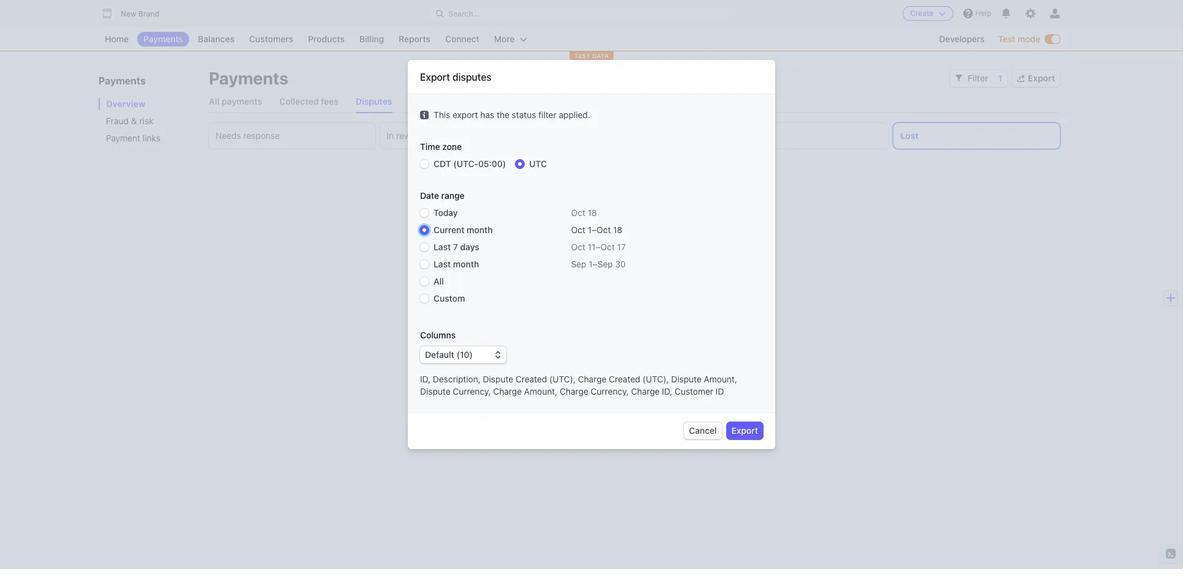 Task type: vqa. For each thing, say whether or not it's contained in the screenshot.
Tax ID
no



Task type: locate. For each thing, give the bounding box(es) containing it.
days
[[460, 242, 479, 252]]

2 last from the top
[[434, 259, 451, 270]]

export disputes
[[420, 72, 492, 83]]

transactions
[[422, 96, 474, 107]]

(utc), down the simulate
[[643, 374, 669, 385]]

all payments link
[[209, 91, 262, 113]]

0 horizontal spatial sep
[[571, 259, 587, 270]]

export button
[[1012, 70, 1060, 87], [727, 423, 763, 440]]

tab list containing needs response
[[209, 123, 1060, 149]]

1 horizontal spatial created
[[609, 374, 640, 385]]

1
[[998, 73, 1002, 83], [588, 225, 592, 235], [589, 259, 593, 270]]

1 horizontal spatial currency,
[[591, 386, 629, 397]]

test
[[574, 52, 591, 59]]

2 vertical spatial –
[[593, 259, 598, 270]]

all payments
[[209, 96, 262, 107]]

payments up overview
[[99, 75, 146, 86]]

amount,
[[704, 374, 737, 385], [524, 386, 558, 397]]

all left payments at the left top of the page
[[209, 96, 219, 107]]

–
[[592, 225, 597, 235], [596, 242, 601, 252], [593, 259, 598, 270]]

1 horizontal spatial id,
[[662, 386, 673, 397]]

payments
[[143, 34, 183, 44], [209, 68, 288, 88], [99, 75, 146, 86]]

– up the 11
[[592, 225, 597, 235]]

oct for 11
[[571, 242, 586, 252]]

(utc), left 'marked'
[[550, 374, 576, 385]]

oct up the oct 1 – oct 18
[[571, 208, 586, 218]]

export down mode
[[1028, 73, 1055, 83]]

filter
[[968, 73, 989, 83]]

11
[[588, 242, 596, 252]]

in review
[[387, 130, 422, 141]]

2 currency, from the left
[[591, 386, 629, 397]]

tab list containing all payments
[[209, 91, 1060, 113]]

0 vertical spatial last
[[434, 242, 451, 252]]

amount, up id
[[704, 374, 737, 385]]

1 vertical spatial last
[[434, 259, 451, 270]]

create button
[[903, 6, 954, 21]]

1 horizontal spatial all
[[409, 96, 420, 107]]

oct
[[571, 208, 586, 218], [571, 225, 586, 235], [597, 225, 611, 235], [571, 242, 586, 252], [601, 242, 615, 252]]

oct 1 – oct 18
[[571, 225, 623, 235]]

7
[[453, 242, 458, 252]]

fraud
[[106, 116, 129, 126]]

18 up the oct 1 – oct 18
[[588, 208, 597, 218]]

payment links
[[106, 133, 160, 143]]

dispute right description,
[[483, 374, 513, 385]]

all inside all transactions link
[[409, 96, 420, 107]]

created
[[516, 374, 547, 385], [609, 374, 640, 385]]

0 vertical spatial –
[[592, 225, 597, 235]]

2 horizontal spatial dispute
[[671, 374, 702, 385]]

oct left 17
[[601, 242, 615, 252]]

0 horizontal spatial 18
[[588, 208, 597, 218]]

amount, down transaction
[[524, 386, 558, 397]]

id,
[[420, 374, 431, 385], [662, 386, 673, 397]]

1 horizontal spatial 18
[[613, 225, 623, 235]]

tab list
[[209, 91, 1060, 113], [209, 123, 1060, 149]]

sep down the oct 11 – oct 17
[[571, 259, 587, 270]]

1 vertical spatial export button
[[727, 423, 763, 440]]

1 horizontal spatial amount,
[[704, 374, 737, 385]]

0 vertical spatial 18
[[588, 208, 597, 218]]

1 vertical spatial –
[[596, 242, 601, 252]]

0 horizontal spatial amount,
[[524, 386, 558, 397]]

disputes
[[356, 96, 392, 107]]

cdt (utc-05:00)
[[434, 159, 506, 169]]

currency, down description,
[[453, 386, 491, 397]]

Search… search field
[[429, 6, 730, 21]]

export button down mode
[[1012, 70, 1060, 87]]

1 vertical spatial amount,
[[524, 386, 558, 397]]

month for current month
[[467, 225, 493, 235]]

last
[[434, 242, 451, 252], [434, 259, 451, 270]]

oct down the oct 18 on the top of page
[[571, 225, 586, 235]]

connect
[[445, 34, 480, 44]]

zone
[[442, 141, 462, 152]]

all left transactions
[[409, 96, 420, 107]]

oct up the oct 11 – oct 17
[[597, 225, 611, 235]]

collected
[[279, 96, 319, 107]]

sep
[[571, 259, 587, 270], [598, 259, 613, 270]]

oct left the 11
[[571, 242, 586, 252]]

last left 7 on the top
[[434, 242, 451, 252]]

created left 'that's'
[[516, 374, 547, 385]]

id, left description,
[[420, 374, 431, 385]]

filter
[[539, 110, 557, 120]]

1 for sep 30
[[589, 259, 593, 270]]

1 horizontal spatial dispute
[[483, 374, 513, 385]]

dispute
[[483, 374, 513, 385], [671, 374, 702, 385], [420, 386, 451, 397]]

in review button
[[380, 123, 546, 149]]

1 horizontal spatial sep
[[598, 259, 613, 270]]

1 down the 11
[[589, 259, 593, 270]]

cdt
[[434, 159, 451, 169]]

more button
[[488, 32, 533, 47]]

– for sep 30
[[593, 259, 598, 270]]

1 up the 11
[[588, 225, 592, 235]]

0 horizontal spatial all
[[209, 96, 219, 107]]

1 vertical spatial tab list
[[209, 123, 1060, 149]]

1 horizontal spatial (utc),
[[643, 374, 669, 385]]

0 horizontal spatial currency,
[[453, 386, 491, 397]]

0 vertical spatial month
[[467, 225, 493, 235]]

charge left as
[[578, 374, 607, 385]]

last 7 days
[[434, 242, 479, 252]]

last down last 7 days
[[434, 259, 451, 270]]

all transactions
[[409, 96, 474, 107]]

test
[[998, 34, 1016, 44]]

2 vertical spatial 1
[[589, 259, 593, 270]]

balances
[[198, 34, 235, 44]]

1 right filter
[[998, 73, 1002, 83]]

id, left the customer
[[662, 386, 673, 397]]

lost button
[[894, 123, 1060, 149]]

0 vertical spatial export button
[[1012, 70, 1060, 87]]

0 horizontal spatial id,
[[420, 374, 431, 385]]

that's
[[559, 371, 581, 381]]

cancel button
[[684, 423, 722, 440]]

18 up 17
[[613, 225, 623, 235]]

all up custom
[[434, 276, 444, 287]]

payment links link
[[99, 132, 197, 145]]

current
[[434, 225, 465, 235]]

custom
[[434, 293, 465, 304]]

0 horizontal spatial created
[[516, 374, 547, 385]]

&
[[131, 116, 137, 126]]

1 (utc), from the left
[[550, 374, 576, 385]]

0 horizontal spatial dispute
[[420, 386, 451, 397]]

05:00)
[[478, 159, 506, 169]]

18
[[588, 208, 597, 218], [613, 225, 623, 235]]

search…
[[449, 9, 480, 18]]

month up days
[[467, 225, 493, 235]]

fees
[[321, 96, 339, 107]]

– down the oct 11 – oct 17
[[593, 259, 598, 270]]

1 sep from the left
[[571, 259, 587, 270]]

currency, down as
[[591, 386, 629, 397]]

1 last from the top
[[434, 242, 451, 252]]

fraud & risk
[[106, 116, 153, 126]]

month
[[467, 225, 493, 235], [453, 259, 479, 270]]

– up sep 1 – sep 30
[[596, 242, 601, 252]]

created down to
[[609, 374, 640, 385]]

export button right cancel button
[[727, 423, 763, 440]]

export right cancel
[[732, 426, 758, 436]]

all for all transactions
[[409, 96, 420, 107]]

time zone
[[420, 141, 462, 152]]

1 vertical spatial month
[[453, 259, 479, 270]]

export up all transactions
[[420, 72, 450, 83]]

last month
[[434, 259, 479, 270]]

create
[[910, 9, 934, 18]]

charge down transaction
[[493, 386, 522, 397]]

time
[[420, 141, 440, 152]]

all inside all payments link
[[209, 96, 219, 107]]

last for last 7 days
[[434, 242, 451, 252]]

billing
[[359, 34, 384, 44]]

1 vertical spatial 1
[[588, 225, 592, 235]]

month down days
[[453, 259, 479, 270]]

export
[[420, 72, 450, 83], [1028, 73, 1055, 83], [732, 426, 758, 436]]

dispute down description,
[[420, 386, 451, 397]]

svg image
[[956, 75, 963, 82]]

last for last month
[[434, 259, 451, 270]]

export
[[453, 110, 478, 120]]

dispute up the customer
[[671, 374, 702, 385]]

0 horizontal spatial (utc),
[[550, 374, 576, 385]]

2 tab list from the top
[[209, 123, 1060, 149]]

1 tab list from the top
[[209, 91, 1060, 113]]

sep left 30
[[598, 259, 613, 270]]

0 vertical spatial tab list
[[209, 91, 1060, 113]]



Task type: describe. For each thing, give the bounding box(es) containing it.
developers link
[[933, 32, 991, 47]]

home
[[105, 34, 129, 44]]

date
[[420, 190, 439, 201]]

1 horizontal spatial export button
[[1012, 70, 1060, 87]]

reports
[[399, 34, 431, 44]]

products
[[308, 34, 345, 44]]

today
[[434, 208, 458, 218]]

id
[[716, 386, 724, 397]]

status
[[512, 110, 536, 120]]

2 horizontal spatial all
[[434, 276, 444, 287]]

products link
[[302, 32, 351, 47]]

1 vertical spatial id,
[[662, 386, 673, 397]]

overview link
[[99, 98, 197, 110]]

test mode
[[998, 34, 1041, 44]]

30
[[615, 259, 626, 270]]

oct 18
[[571, 208, 597, 218]]

17
[[617, 242, 626, 252]]

sep 1 – sep 30
[[571, 259, 626, 270]]

oct 11 – oct 17
[[571, 242, 626, 252]]

home link
[[99, 32, 135, 47]]

date range
[[420, 190, 465, 201]]

needs response
[[216, 130, 280, 141]]

description,
[[433, 374, 481, 385]]

id, description, dispute created (utc), charge created (utc), dispute amount, dispute currency, charge amount, charge currency, charge id, customer id
[[420, 374, 737, 397]]

0 horizontal spatial export button
[[727, 423, 763, 440]]

disputes link
[[356, 91, 392, 113]]

2 sep from the left
[[598, 259, 613, 270]]

month for last month
[[453, 259, 479, 270]]

1 vertical spatial 18
[[613, 225, 623, 235]]

collected fees link
[[279, 91, 339, 113]]

review
[[396, 130, 422, 141]]

in
[[387, 130, 394, 141]]

new brand button
[[99, 5, 172, 22]]

1 currency, from the left
[[453, 386, 491, 397]]

links
[[143, 133, 160, 143]]

2 (utc), from the left
[[643, 374, 669, 385]]

marked
[[584, 371, 613, 381]]

this export has the status filter applied.
[[434, 110, 590, 120]]

developers
[[939, 34, 985, 44]]

this
[[434, 110, 450, 120]]

1 for oct 18
[[588, 225, 592, 235]]

– for oct 17
[[596, 242, 601, 252]]

as
[[616, 371, 625, 381]]

has
[[480, 110, 494, 120]]

disputes
[[453, 72, 492, 83]]

0 vertical spatial id,
[[420, 374, 431, 385]]

to simulate a disputed transaction that's marked as lost.
[[512, 359, 715, 381]]

balances link
[[192, 32, 241, 47]]

1 horizontal spatial export
[[732, 426, 758, 436]]

oct for 18
[[571, 208, 586, 218]]

needs response button
[[209, 123, 375, 149]]

customers
[[249, 34, 293, 44]]

payments down brand
[[143, 34, 183, 44]]

0 vertical spatial 1
[[998, 73, 1002, 83]]

range
[[441, 190, 465, 201]]

payment
[[106, 133, 140, 143]]

current month
[[434, 225, 493, 235]]

more
[[494, 34, 515, 44]]

lost
[[901, 130, 919, 141]]

all for all payments
[[209, 96, 219, 107]]

oct for 1
[[571, 225, 586, 235]]

1 created from the left
[[516, 374, 547, 385]]

connect link
[[439, 32, 486, 47]]

transaction
[[512, 371, 557, 381]]

disputed
[[680, 359, 715, 369]]

needs
[[216, 130, 241, 141]]

fraud & risk link
[[99, 115, 197, 127]]

charge down lost.
[[631, 386, 660, 397]]

charge down 'that's'
[[560, 386, 589, 397]]

applied.
[[559, 110, 590, 120]]

simulate
[[638, 359, 671, 369]]

0 vertical spatial amount,
[[704, 374, 737, 385]]

0 horizontal spatial export
[[420, 72, 450, 83]]

risk
[[139, 116, 153, 126]]

payments link
[[137, 32, 189, 47]]

test data
[[574, 52, 609, 59]]

customer
[[675, 386, 714, 397]]

customers link
[[243, 32, 299, 47]]

reports link
[[393, 32, 437, 47]]

2 created from the left
[[609, 374, 640, 385]]

2 horizontal spatial export
[[1028, 73, 1055, 83]]

billing link
[[353, 32, 390, 47]]

the
[[497, 110, 510, 120]]

payments up payments at the left top of the page
[[209, 68, 288, 88]]

(utc-
[[453, 159, 478, 169]]

mode
[[1018, 34, 1041, 44]]

utc
[[529, 159, 547, 169]]

response
[[243, 130, 280, 141]]

brand
[[138, 9, 159, 18]]

– for oct 18
[[592, 225, 597, 235]]

new
[[121, 9, 136, 18]]

new brand
[[121, 9, 159, 18]]

a
[[673, 359, 678, 369]]

to
[[627, 359, 635, 369]]

all transactions link
[[409, 91, 474, 113]]



